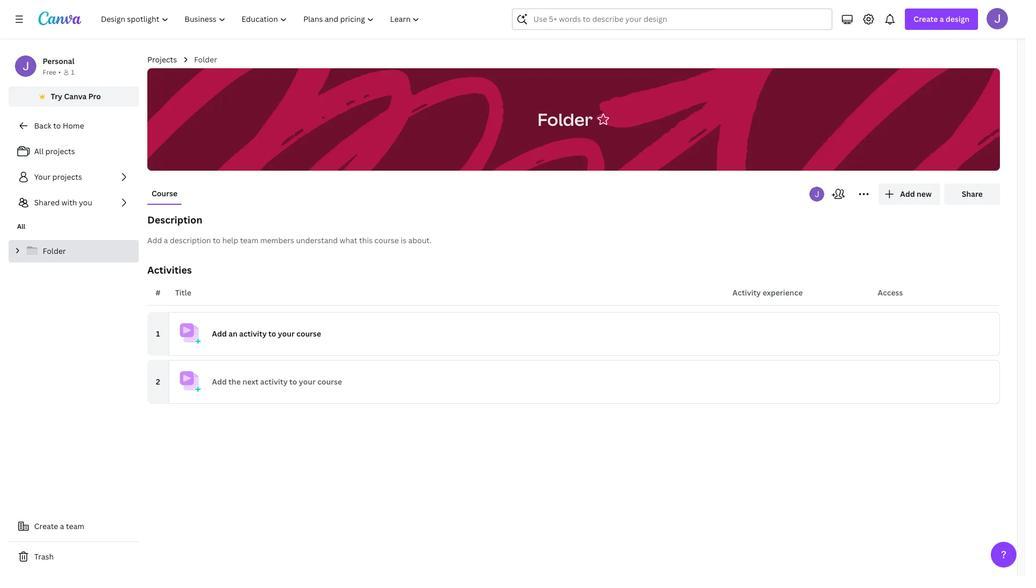 Task type: describe. For each thing, give the bounding box(es) containing it.
projects for your projects
[[52, 172, 82, 182]]

course
[[152, 189, 178, 199]]

to inside add an activity to your course dropdown button
[[269, 329, 276, 339]]

shared with you
[[34, 198, 92, 208]]

course button
[[147, 184, 182, 204]]

all for all projects
[[34, 146, 44, 156]]

0 horizontal spatial folder
[[43, 246, 66, 256]]

a for design
[[940, 14, 944, 24]]

next
[[243, 377, 258, 387]]

shared with you link
[[9, 192, 139, 214]]

activities
[[147, 264, 192, 277]]

add for add the next activity to your course
[[212, 377, 227, 387]]

0 horizontal spatial folder link
[[9, 240, 139, 263]]

design
[[946, 14, 970, 24]]

an
[[229, 329, 238, 339]]

create a team button
[[9, 516, 139, 538]]

description
[[147, 214, 202, 226]]

folder for the top folder link
[[194, 54, 217, 65]]

try
[[51, 91, 62, 101]]

projects for all projects
[[45, 146, 75, 156]]

add an activity to your course
[[212, 329, 321, 339]]

course inside dropdown button
[[296, 329, 321, 339]]

#
[[156, 288, 161, 298]]

add new button
[[879, 184, 940, 205]]

to inside back to home 'link'
[[53, 121, 61, 131]]

this
[[359, 236, 373, 246]]

create a design button
[[905, 9, 978, 30]]

share
[[962, 189, 983, 199]]

folder button
[[532, 103, 598, 136]]

add for add new
[[900, 189, 915, 199]]

1 horizontal spatial your
[[299, 377, 316, 387]]

understand
[[296, 236, 338, 246]]

add the next activity to your course
[[212, 377, 342, 387]]

access
[[878, 288, 903, 298]]

top level navigation element
[[94, 9, 429, 30]]

new
[[917, 189, 932, 199]]

about.
[[408, 236, 432, 246]]

free
[[43, 68, 56, 77]]

activity inside dropdown button
[[239, 329, 267, 339]]

home
[[63, 121, 84, 131]]

to right next
[[289, 377, 297, 387]]

projects link
[[147, 54, 177, 66]]

create for create a team
[[34, 522, 58, 532]]

description
[[170, 236, 211, 246]]

your inside dropdown button
[[278, 329, 295, 339]]

add for add a description to help team members understand what this course is about.
[[147, 236, 162, 246]]

create a design
[[914, 14, 970, 24]]

members
[[260, 236, 294, 246]]

all projects link
[[9, 141, 139, 162]]



Task type: vqa. For each thing, say whether or not it's contained in the screenshot.
"Saga Design Studio" 'element'
no



Task type: locate. For each thing, give the bounding box(es) containing it.
you
[[79, 198, 92, 208]]

0 vertical spatial all
[[34, 146, 44, 156]]

folder
[[194, 54, 217, 65], [538, 108, 593, 131], [43, 246, 66, 256]]

back
[[34, 121, 51, 131]]

1 horizontal spatial 1
[[156, 329, 160, 339]]

0 horizontal spatial 1
[[71, 68, 74, 77]]

title
[[175, 288, 191, 298]]

1 horizontal spatial all
[[34, 146, 44, 156]]

share button
[[945, 184, 1000, 205]]

your
[[34, 172, 51, 182]]

0 horizontal spatial all
[[17, 222, 25, 231]]

1 vertical spatial a
[[164, 236, 168, 246]]

1 vertical spatial activity
[[260, 377, 288, 387]]

•
[[58, 68, 61, 77]]

0 vertical spatial folder link
[[194, 54, 217, 66]]

0 horizontal spatial team
[[66, 522, 84, 532]]

1 vertical spatial all
[[17, 222, 25, 231]]

is
[[401, 236, 407, 246]]

team inside button
[[66, 522, 84, 532]]

add down description on the left of page
[[147, 236, 162, 246]]

canva
[[64, 91, 87, 101]]

personal
[[43, 56, 74, 66]]

2 vertical spatial a
[[60, 522, 64, 532]]

add left the
[[212, 377, 227, 387]]

projects
[[45, 146, 75, 156], [52, 172, 82, 182]]

your projects link
[[9, 167, 139, 188]]

folder inside button
[[538, 108, 593, 131]]

try canva pro button
[[9, 87, 139, 107]]

create inside dropdown button
[[914, 14, 938, 24]]

projects
[[147, 54, 177, 65]]

add
[[900, 189, 915, 199], [147, 236, 162, 246], [212, 329, 227, 339], [212, 377, 227, 387]]

a left design
[[940, 14, 944, 24]]

add left 'an'
[[212, 329, 227, 339]]

1 vertical spatial your
[[299, 377, 316, 387]]

1 horizontal spatial a
[[164, 236, 168, 246]]

add inside dropdown button
[[900, 189, 915, 199]]

1
[[71, 68, 74, 77], [156, 329, 160, 339]]

to left the help
[[213, 236, 221, 246]]

what
[[340, 236, 357, 246]]

back to home link
[[9, 115, 139, 137]]

to right 'an'
[[269, 329, 276, 339]]

activity right next
[[260, 377, 288, 387]]

activity experience
[[733, 288, 803, 298]]

0 vertical spatial team
[[240, 236, 258, 246]]

1 down # on the left of the page
[[156, 329, 160, 339]]

activity right 'an'
[[239, 329, 267, 339]]

all for all
[[17, 222, 25, 231]]

Search search field
[[534, 9, 811, 29]]

a inside button
[[60, 522, 64, 532]]

None search field
[[512, 9, 833, 30]]

1 vertical spatial folder
[[538, 108, 593, 131]]

team up trash link
[[66, 522, 84, 532]]

projects down the back to home
[[45, 146, 75, 156]]

activity
[[733, 288, 761, 298]]

a down description on the left of page
[[164, 236, 168, 246]]

with
[[61, 198, 77, 208]]

folder link down shared with you link
[[9, 240, 139, 263]]

folder link right projects link
[[194, 54, 217, 66]]

1 vertical spatial 1
[[156, 329, 160, 339]]

0 vertical spatial projects
[[45, 146, 75, 156]]

2 vertical spatial folder
[[43, 246, 66, 256]]

create inside button
[[34, 522, 58, 532]]

add an activity to your course button
[[169, 312, 1000, 356]]

activity
[[239, 329, 267, 339], [260, 377, 288, 387]]

back to home
[[34, 121, 84, 131]]

2
[[156, 377, 160, 387]]

your
[[278, 329, 295, 339], [299, 377, 316, 387]]

0 vertical spatial a
[[940, 14, 944, 24]]

1 vertical spatial create
[[34, 522, 58, 532]]

1 vertical spatial team
[[66, 522, 84, 532]]

course inside button
[[375, 236, 399, 246]]

1 vertical spatial course
[[296, 329, 321, 339]]

1 horizontal spatial folder
[[194, 54, 217, 65]]

0 vertical spatial 1
[[71, 68, 74, 77]]

trash
[[34, 552, 54, 562]]

add inside button
[[147, 236, 162, 246]]

1 right • at left top
[[71, 68, 74, 77]]

a
[[940, 14, 944, 24], [164, 236, 168, 246], [60, 522, 64, 532]]

0 horizontal spatial create
[[34, 522, 58, 532]]

the
[[229, 377, 241, 387]]

free •
[[43, 68, 61, 77]]

0 vertical spatial course
[[375, 236, 399, 246]]

add new
[[900, 189, 932, 199]]

pro
[[88, 91, 101, 101]]

0 vertical spatial your
[[278, 329, 295, 339]]

1 vertical spatial projects
[[52, 172, 82, 182]]

2 horizontal spatial folder
[[538, 108, 593, 131]]

help
[[222, 236, 238, 246]]

team
[[240, 236, 258, 246], [66, 522, 84, 532]]

2 vertical spatial course
[[317, 377, 342, 387]]

create a team
[[34, 522, 84, 532]]

trash link
[[9, 547, 139, 568]]

add left new
[[900, 189, 915, 199]]

try canva pro
[[51, 91, 101, 101]]

experience
[[763, 288, 803, 298]]

all
[[34, 146, 44, 156], [17, 222, 25, 231]]

add for add an activity to your course
[[212, 329, 227, 339]]

a for description
[[164, 236, 168, 246]]

a for team
[[60, 522, 64, 532]]

shared
[[34, 198, 60, 208]]

a inside button
[[164, 236, 168, 246]]

folder for the folder button
[[538, 108, 593, 131]]

to
[[53, 121, 61, 131], [213, 236, 221, 246], [269, 329, 276, 339], [289, 377, 297, 387]]

0 horizontal spatial your
[[278, 329, 295, 339]]

2 horizontal spatial a
[[940, 14, 944, 24]]

to inside add a description to help team members understand what this course is about. button
[[213, 236, 221, 246]]

1 horizontal spatial team
[[240, 236, 258, 246]]

jacob simon image
[[987, 8, 1008, 29]]

to right the back
[[53, 121, 61, 131]]

course
[[375, 236, 399, 246], [296, 329, 321, 339], [317, 377, 342, 387]]

team right the help
[[240, 236, 258, 246]]

your projects
[[34, 172, 82, 182]]

create up trash
[[34, 522, 58, 532]]

projects right your
[[52, 172, 82, 182]]

0 horizontal spatial a
[[60, 522, 64, 532]]

create for create a design
[[914, 14, 938, 24]]

0 vertical spatial activity
[[239, 329, 267, 339]]

add a description to help team members understand what this course is about.
[[147, 236, 432, 246]]

a inside dropdown button
[[940, 14, 944, 24]]

create
[[914, 14, 938, 24], [34, 522, 58, 532]]

folder link
[[194, 54, 217, 66], [9, 240, 139, 263]]

list
[[9, 141, 139, 214]]

0 vertical spatial folder
[[194, 54, 217, 65]]

add inside dropdown button
[[212, 329, 227, 339]]

1 horizontal spatial create
[[914, 14, 938, 24]]

list containing all projects
[[9, 141, 139, 214]]

team inside button
[[240, 236, 258, 246]]

0 vertical spatial create
[[914, 14, 938, 24]]

add a description to help team members understand what this course is about. button
[[147, 235, 1000, 247]]

all inside list
[[34, 146, 44, 156]]

1 horizontal spatial folder link
[[194, 54, 217, 66]]

a up trash link
[[60, 522, 64, 532]]

1 vertical spatial folder link
[[9, 240, 139, 263]]

create left design
[[914, 14, 938, 24]]

all projects
[[34, 146, 75, 156]]



